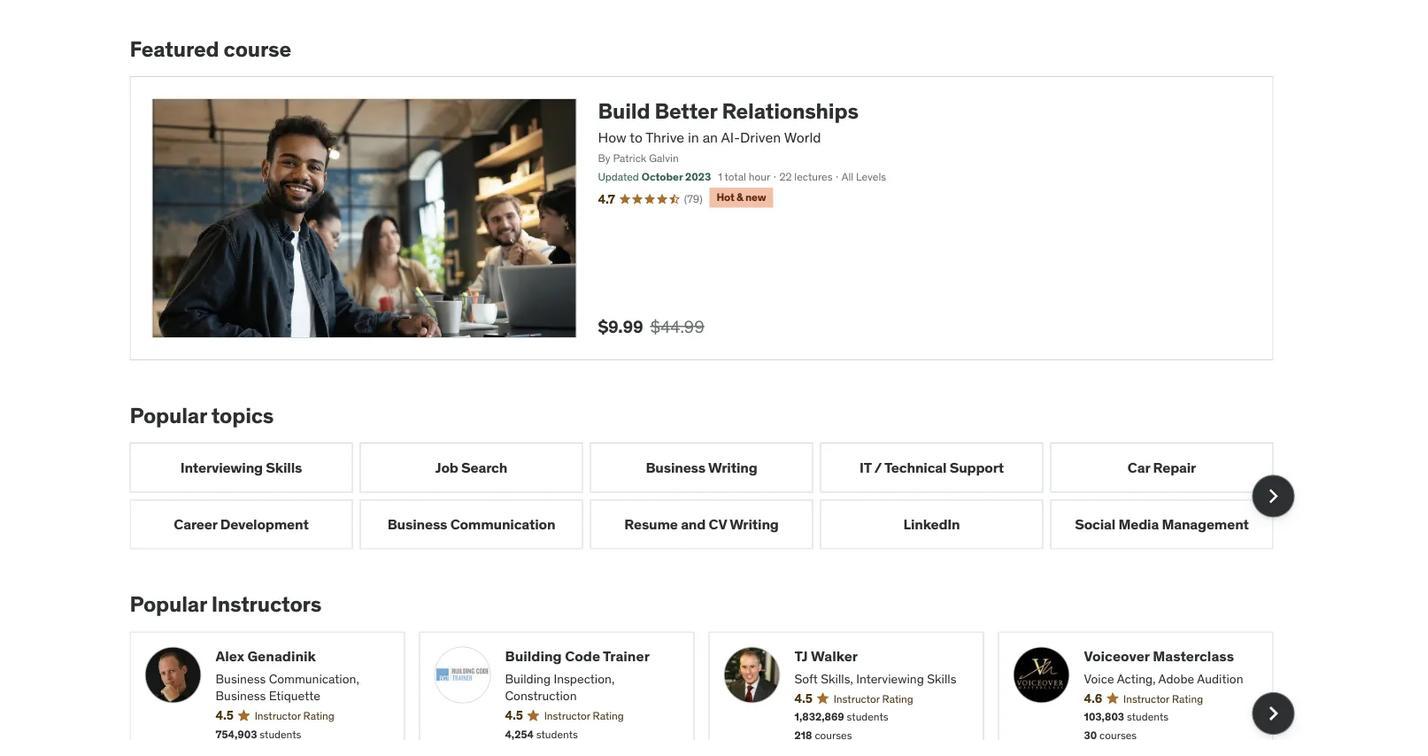 Task type: vqa. For each thing, say whether or not it's contained in the screenshot.
the office
no



Task type: describe. For each thing, give the bounding box(es) containing it.
tj walker soft skills, interviewing skills
[[795, 647, 957, 687]]

instructor for tj walker
[[834, 692, 880, 706]]

voiceover masterclass voice acting, adobe audition
[[1084, 647, 1244, 687]]

car repair
[[1128, 458, 1196, 476]]

galvin
[[649, 151, 679, 165]]

1
[[718, 170, 722, 183]]

tj walker link
[[795, 647, 969, 667]]

soft
[[795, 671, 818, 687]]

skills inside tj walker soft skills, interviewing skills
[[927, 671, 957, 687]]

world
[[784, 128, 821, 146]]

car
[[1128, 458, 1150, 476]]

social media management
[[1075, 515, 1249, 533]]

4.7
[[598, 191, 615, 207]]

genadinik
[[247, 647, 316, 665]]

lectures
[[795, 170, 833, 183]]

linkedin
[[904, 515, 960, 533]]

0 horizontal spatial interviewing
[[180, 458, 263, 476]]

social media management link
[[1051, 500, 1274, 550]]

1,832,869 students
[[795, 710, 889, 724]]

resume and cv writing
[[625, 515, 779, 533]]

instructor for building code trainer
[[544, 709, 590, 723]]

popular for popular instructors
[[130, 591, 207, 618]]

updated
[[598, 170, 639, 183]]

construction
[[505, 688, 577, 704]]

code
[[565, 647, 600, 665]]

carousel element for popular topics
[[130, 443, 1295, 550]]

4.5 for building code trainer
[[505, 708, 523, 723]]

popular instructors
[[130, 591, 321, 618]]

how
[[598, 128, 627, 146]]

building code trainer building inspection, construction
[[505, 647, 650, 704]]

october
[[642, 170, 683, 183]]

build
[[598, 98, 650, 124]]

better
[[655, 98, 718, 124]]

career development link
[[130, 500, 353, 550]]

business writing link
[[590, 443, 813, 493]]

acting,
[[1117, 671, 1156, 687]]

hot & new
[[717, 190, 766, 204]]

instructor rating for alex genadinik
[[255, 709, 335, 723]]

alex
[[216, 647, 244, 665]]

career
[[174, 515, 217, 533]]

103,803 students
[[1084, 710, 1169, 724]]

rating for alex genadinik
[[303, 709, 335, 723]]

car repair link
[[1051, 443, 1274, 493]]

4.5 for alex genadinik
[[216, 708, 233, 723]]

skills,
[[821, 671, 854, 687]]

instructor rating for voiceover masterclass
[[1124, 692, 1204, 706]]

ai-
[[721, 128, 740, 146]]

instructor for voiceover masterclass
[[1124, 692, 1170, 706]]

etiquette
[[269, 688, 320, 704]]

updated october 2023
[[598, 170, 711, 183]]

business communication link
[[360, 500, 583, 550]]

driven
[[740, 128, 781, 146]]

1,832,869
[[795, 710, 845, 724]]

total
[[725, 170, 746, 183]]

103,803
[[1084, 710, 1125, 724]]

building code trainer link
[[505, 647, 680, 667]]

skills inside interviewing skills link
[[266, 458, 302, 476]]

trainer
[[603, 647, 650, 665]]

students for masterclass
[[1127, 710, 1169, 724]]

$9.99
[[598, 316, 643, 337]]

hour
[[749, 170, 771, 183]]

relationships
[[722, 98, 859, 124]]

next image
[[1260, 482, 1288, 510]]

job
[[436, 458, 458, 476]]

interviewing inside tj walker soft skills, interviewing skills
[[857, 671, 924, 687]]

featured course
[[130, 36, 291, 62]]

4.6
[[1084, 690, 1103, 706]]



Task type: locate. For each thing, give the bounding box(es) containing it.
rating down adobe
[[1172, 692, 1204, 706]]

inspection,
[[554, 671, 615, 687]]

2 popular from the top
[[130, 591, 207, 618]]

skills down 'tj walker' link
[[927, 671, 957, 687]]

2 students from the left
[[1127, 710, 1169, 724]]

linkedin link
[[820, 500, 1044, 550]]

it / technical support link
[[820, 443, 1044, 493]]

instructor rating for building code trainer
[[544, 709, 624, 723]]

2 carousel element from the top
[[130, 632, 1295, 740]]

interviewing
[[180, 458, 263, 476], [857, 671, 924, 687]]

instructor down etiquette
[[255, 709, 301, 723]]

2023
[[685, 170, 711, 183]]

1 vertical spatial popular
[[130, 591, 207, 618]]

carousel element containing alex genadinik
[[130, 632, 1295, 740]]

1 horizontal spatial students
[[1127, 710, 1169, 724]]

job search link
[[360, 443, 583, 493]]

(79)
[[684, 192, 703, 205]]

building
[[505, 647, 562, 665], [505, 671, 551, 687]]

voice
[[1084, 671, 1114, 687]]

instructor for alex genadinik
[[255, 709, 301, 723]]

development
[[220, 515, 309, 533]]

students right 1,832,869
[[847, 710, 889, 724]]

management
[[1162, 515, 1249, 533]]

support
[[950, 458, 1004, 476]]

levels
[[856, 170, 887, 183]]

voiceover
[[1084, 647, 1150, 665]]

resume
[[625, 515, 678, 533]]

patrick
[[613, 151, 647, 165]]

tj
[[795, 647, 808, 665]]

0 horizontal spatial 4.5
[[216, 708, 233, 723]]

course
[[224, 36, 291, 62]]

rating for voiceover masterclass
[[1172, 692, 1204, 706]]

0 horizontal spatial students
[[847, 710, 889, 724]]

interviewing skills
[[180, 458, 302, 476]]

resume and cv writing link
[[590, 500, 813, 550]]

popular for popular topics
[[130, 402, 207, 429]]

0 vertical spatial skills
[[266, 458, 302, 476]]

masterclass
[[1153, 647, 1234, 665]]

1 horizontal spatial skills
[[927, 671, 957, 687]]

thrive
[[646, 128, 685, 146]]

instructor rating
[[834, 692, 914, 706], [1124, 692, 1204, 706], [255, 709, 335, 723], [544, 709, 624, 723]]

business communication
[[388, 515, 556, 533]]

1 vertical spatial interviewing
[[857, 671, 924, 687]]

technical
[[885, 458, 947, 476]]

instructor rating down etiquette
[[255, 709, 335, 723]]

voiceover masterclass link
[[1084, 647, 1259, 667]]

repair
[[1153, 458, 1196, 476]]

rating down tj walker soft skills, interviewing skills
[[882, 692, 914, 706]]

22
[[780, 170, 792, 183]]

4.5 down alex
[[216, 708, 233, 723]]

skills up development
[[266, 458, 302, 476]]

1 vertical spatial skills
[[927, 671, 957, 687]]

to
[[630, 128, 643, 146]]

business writing
[[646, 458, 758, 476]]

instructor up '1,832,869 students' on the right
[[834, 692, 880, 706]]

all
[[842, 170, 854, 183]]

alex genadinik link
[[216, 647, 390, 667]]

instructor
[[834, 692, 880, 706], [1124, 692, 1170, 706], [255, 709, 301, 723], [544, 709, 590, 723]]

rating for tj walker
[[882, 692, 914, 706]]

popular instructors element
[[130, 591, 1295, 740]]

4.5 for tj walker
[[795, 690, 813, 706]]

writing
[[708, 458, 758, 476], [730, 515, 779, 533]]

/
[[874, 458, 882, 476]]

&
[[737, 190, 743, 204]]

career development
[[174, 515, 309, 533]]

and
[[681, 515, 706, 533]]

1 vertical spatial building
[[505, 671, 551, 687]]

new
[[746, 190, 766, 204]]

instructor rating down tj walker soft skills, interviewing skills
[[834, 692, 914, 706]]

0 vertical spatial writing
[[708, 458, 758, 476]]

it / technical support
[[860, 458, 1004, 476]]

rating for building code trainer
[[593, 709, 624, 723]]

audition
[[1197, 671, 1244, 687]]

media
[[1119, 515, 1159, 533]]

interviewing down 'tj walker' link
[[857, 671, 924, 687]]

instructors
[[211, 591, 321, 618]]

4.5 down soft
[[795, 690, 813, 706]]

instructor rating down inspection, at the left bottom of page
[[544, 709, 624, 723]]

build better relationships how to thrive in an ai-driven world by patrick galvin
[[598, 98, 859, 165]]

1 students from the left
[[847, 710, 889, 724]]

writing right the cv
[[730, 515, 779, 533]]

0 horizontal spatial skills
[[266, 458, 302, 476]]

search
[[461, 458, 508, 476]]

22 lectures
[[780, 170, 833, 183]]

adobe
[[1159, 671, 1195, 687]]

popular topics
[[130, 402, 274, 429]]

instructor rating for tj walker
[[834, 692, 914, 706]]

hot
[[717, 190, 735, 204]]

1 carousel element from the top
[[130, 443, 1295, 550]]

4.5 down construction
[[505, 708, 523, 723]]

instructor down acting,
[[1124, 692, 1170, 706]]

2 building from the top
[[505, 671, 551, 687]]

rating
[[882, 692, 914, 706], [1172, 692, 1204, 706], [303, 709, 335, 723], [593, 709, 624, 723]]

interviewing skills link
[[130, 443, 353, 493]]

instructor down construction
[[544, 709, 590, 723]]

social
[[1075, 515, 1116, 533]]

carousel element containing interviewing skills
[[130, 443, 1295, 550]]

0 vertical spatial building
[[505, 647, 562, 665]]

writing up the cv
[[708, 458, 758, 476]]

cv
[[709, 515, 727, 533]]

skills
[[266, 458, 302, 476], [927, 671, 957, 687]]

all levels
[[842, 170, 887, 183]]

1 building from the top
[[505, 647, 562, 665]]

carousel element for popular instructors
[[130, 632, 1295, 740]]

0 vertical spatial interviewing
[[180, 458, 263, 476]]

1 horizontal spatial 4.5
[[505, 708, 523, 723]]

popular left topics
[[130, 402, 207, 429]]

an
[[703, 128, 718, 146]]

1 popular from the top
[[130, 402, 207, 429]]

communication,
[[269, 671, 359, 687]]

4.5
[[795, 690, 813, 706], [216, 708, 233, 723], [505, 708, 523, 723]]

writing inside resume and cv writing link
[[730, 515, 779, 533]]

$9.99 $44.99
[[598, 316, 705, 337]]

0 vertical spatial popular
[[130, 402, 207, 429]]

rating down inspection, at the left bottom of page
[[593, 709, 624, 723]]

instructor rating down adobe
[[1124, 692, 1204, 706]]

1 vertical spatial carousel element
[[130, 632, 1295, 740]]

2 horizontal spatial 4.5
[[795, 690, 813, 706]]

interviewing down popular topics
[[180, 458, 263, 476]]

business
[[646, 458, 706, 476], [388, 515, 447, 533], [216, 671, 266, 687], [216, 688, 266, 704]]

1 vertical spatial writing
[[730, 515, 779, 533]]

1 horizontal spatial interviewing
[[857, 671, 924, 687]]

next image
[[1260, 699, 1288, 728]]

featured
[[130, 36, 219, 62]]

0 vertical spatial carousel element
[[130, 443, 1295, 550]]

alex genadinik business communication, business etiquette
[[216, 647, 359, 704]]

popular down career
[[130, 591, 207, 618]]

students down acting,
[[1127, 710, 1169, 724]]

communication
[[450, 515, 556, 533]]

by
[[598, 151, 611, 165]]

rating down etiquette
[[303, 709, 335, 723]]

writing inside business writing link
[[708, 458, 758, 476]]

it
[[860, 458, 872, 476]]

carousel element
[[130, 443, 1295, 550], [130, 632, 1295, 740]]

topics
[[211, 402, 274, 429]]

students for walker
[[847, 710, 889, 724]]

in
[[688, 128, 699, 146]]



